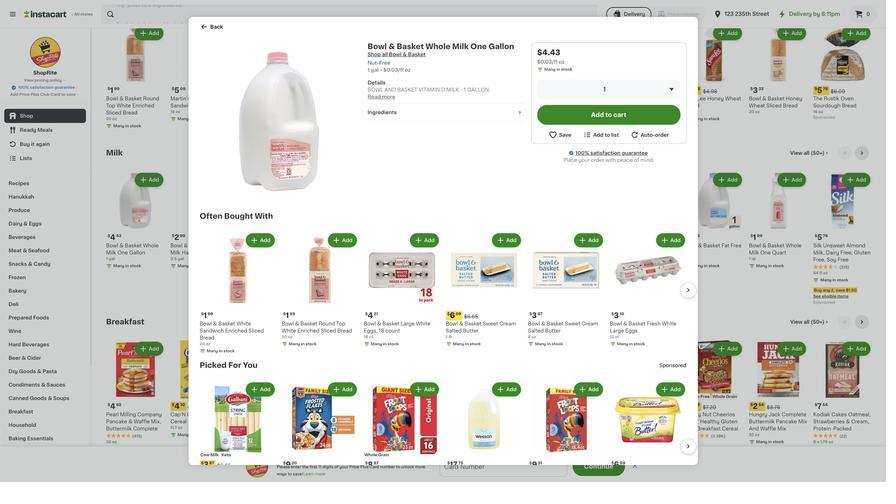 Task type: vqa. For each thing, say whether or not it's contained in the screenshot.


Task type: describe. For each thing, give the bounding box(es) containing it.
milk, for silk vanilla almond milk, dairy free, gluten free, soy free
[[299, 251, 311, 256]]

& inside bowl & basket 2% reduced fat milk 0.5 gal
[[377, 244, 381, 249]]

$ 6 65 for honey
[[622, 403, 636, 411]]

cow
[[201, 454, 210, 458]]

gallon for 2
[[193, 251, 209, 256]]

complete inside hungry jack complete buttermilk pancake mix and waffle mix 32 oz
[[783, 413, 807, 418]]

to left unlock
[[396, 466, 400, 470]]

kellogg's
[[364, 413, 386, 418]]

basket inside bowl & basket chocolate milk 0.5 gal
[[511, 244, 528, 249]]

to right ways
[[288, 473, 292, 477]]

sara
[[685, 96, 696, 101]]

87 inside 3 87
[[373, 87, 378, 91]]

ways
[[277, 473, 287, 477]]

kodiak cakes oatmeal, strawberries & cream, protein-packed
[[814, 413, 872, 432]]

one for 1
[[761, 251, 772, 256]]

0 horizontal spatial shoprite logo image
[[30, 37, 61, 68]]

beer
[[8, 356, 21, 361]]

1 vertical spatial beverages
[[22, 343, 49, 348]]

1 vertical spatial bowl & basket white sandwich enriched sliced bread 20 oz
[[200, 322, 264, 347]]

3 87
[[368, 87, 378, 94]]

$ 6 65 for dave's
[[301, 87, 314, 94]]

65 for cinnamon
[[245, 404, 250, 407]]

frozen link
[[4, 271, 86, 285]]

toast for $ 6 65
[[262, 413, 275, 418]]

butter inside $ 6 09 $6.65 bowl & basket sweet cream salted butter 1 lb
[[463, 329, 479, 334]]

eligible inside product "group"
[[308, 295, 323, 299]]

buttermilk inside hungry jack complete buttermilk pancake mix and waffle mix 32 oz
[[750, 420, 775, 425]]

& inside kodiak cakes power waffles, buttermilk & vanilla, thick and fluffy, protein-packed
[[605, 420, 609, 425]]

fat for bowl & basket 2% reduced fat milk 0.5 gal
[[388, 251, 395, 256]]

1 horizontal spatial price
[[277, 458, 291, 463]]

milk inside the 'bowl & basket whole milk one gallon shop all bowl & basket nut-free 1 gal • $0.03/fl oz'
[[453, 43, 469, 50]]

seeds for whole
[[339, 103, 354, 108]]

ingredients button
[[368, 109, 523, 116]]

16 oz
[[299, 434, 309, 438]]

cinnamon for $ 6 98
[[428, 413, 453, 418]]

cream,
[[852, 420, 870, 425]]

$4.98 for 4
[[188, 406, 202, 411]]

0 horizontal spatial $ 8 87
[[366, 462, 379, 469]]

17
[[450, 462, 458, 469]]

grain up $6.98 original price: $7.20 element
[[727, 395, 738, 399]]

1 vertical spatial $ 3 87
[[530, 312, 543, 320]]

soy for silk vanilla almond milk, dairy free, gluten free, soy free
[[313, 258, 322, 263]]

$ inside $ 17 75
[[448, 462, 450, 466]]

$7.20
[[703, 406, 717, 411]]

items for $ 6 98
[[452, 464, 463, 468]]

64 fl oz for silk unsweet vanilla almond milk, dairy free, gluten free, soy free
[[557, 272, 571, 275]]

$0.03/fl inside $4.43 $0.03/fl oz
[[538, 59, 558, 64]]

spo nsored
[[660, 364, 687, 369]]

policy
[[50, 79, 62, 82]]

shop link
[[4, 109, 86, 123]]

& inside kodiak cakes oatmeal, strawberries & cream, protein-packed
[[847, 420, 851, 425]]

bowl inside bowl & basket whole milk one quart 1 qt
[[750, 244, 762, 249]]

1 horizontal spatial 100%
[[576, 151, 590, 156]]

$0.03/fl inside the 'bowl & basket whole milk one gallon shop all bowl & basket nut-free 1 gal • $0.03/fl oz'
[[384, 68, 404, 73]]

18.8 for honey nut cheerios heart healthy gluten free breakfast cereal
[[685, 441, 694, 445]]

dave's for dave's killer bread 21 whole grains & seeds thin-sliced, whole grain organic bread, 20.5 oz loaf
[[299, 96, 316, 101]]

fl for silk vanilla almond milk, dairy free, gluten free, soy free
[[306, 272, 308, 275]]

view inside view pricing policy link
[[24, 79, 34, 82]]

place
[[564, 158, 578, 163]]

75
[[459, 462, 464, 466]]

0.5 inside bowl & basket chocolate milk 0.5 gal
[[492, 257, 499, 261]]

back
[[210, 24, 223, 29]]

panera bread bread, french baguette button
[[492, 25, 551, 115]]

oz inside bowl & basket honey wheat sliced bread 20 oz
[[756, 110, 761, 114]]

cream inside $ 6 09 $6.65 bowl & basket sweet cream salted butter 1 lb
[[500, 322, 517, 327]]

and
[[385, 87, 396, 92]]

0.5 for reduced
[[364, 257, 370, 261]]

large inside bowl & basket large white eggs, 18 count 18 ct
[[401, 322, 415, 327]]

87 up waffles,
[[567, 404, 572, 407]]

dave's killer bread 21 whole grains & seeds thin-sliced, whole grain organic bread, 20.5 oz loaf
[[299, 96, 354, 130]]

32 inside $ 3 32
[[759, 87, 764, 91]]

2 horizontal spatial whole grain
[[429, 395, 453, 399]]

$6.09 original price: $6.65 element
[[446, 312, 523, 321]]

almighty for arnold grains almighty plant protein bread 20 oz
[[399, 96, 421, 101]]

healthy for 15.4 oz
[[636, 420, 656, 425]]

the rustik oven sourdough bread 16 oz
[[814, 96, 857, 114]]

quart
[[773, 251, 787, 256]]

20 inside bowl & basket honey wheat sliced bread 20 oz
[[750, 110, 755, 114]]

• inside get free delivery on next 3 orders • add $10.00 to qualify.
[[488, 467, 490, 473]]

0 horizontal spatial more
[[316, 473, 326, 477]]

add to cart button
[[538, 105, 681, 125]]

6 inside product "group"
[[814, 441, 817, 445]]

delivery by 8:11pm link
[[779, 10, 841, 18]]

43 up lee on the top right of page
[[695, 87, 701, 91]]

& inside bowl & basket 1% low fat milk 1 gal
[[441, 244, 445, 249]]

waffle inside hungry jack complete buttermilk pancake mix and waffle mix 32 oz
[[761, 427, 777, 432]]

view all (50+) for 5
[[791, 151, 825, 156]]

1 vertical spatial satisfaction
[[591, 151, 621, 156]]

2, for $ 5 76
[[832, 289, 836, 292]]

0 horizontal spatial 16
[[299, 434, 304, 438]]

free
[[393, 467, 406, 473]]

& inside bowl & basket honey wheat sliced bread 20 oz
[[763, 96, 767, 101]]

$4.43 original price: $4.98 element
[[685, 86, 744, 95]]

eligible for $ 5 76
[[823, 295, 837, 299]]

$ 3 10
[[612, 312, 625, 320]]

and inside kodiak cakes power waffles, buttermilk & vanilla, thick and fluffy, protein-packed
[[590, 427, 599, 432]]

dave's killer bread 21 whole grains and seeds organic bread (306) 27 oz
[[557, 96, 609, 128]]

& inside "link"
[[23, 222, 28, 227]]

buy any 2, save $1.50 see eligible items for silk unsweet almond milk, dairy free, gluten free, soy free
[[814, 289, 858, 299]]

4 for bowl & basket 2% reduced fat milk
[[239, 234, 244, 241]]

& inside bowl & basket whole milk one quart 1 qt
[[763, 244, 767, 249]]

$ 5 76 inside $5.76 original price: $6.09 element
[[816, 87, 829, 94]]

whole grain for 17
[[365, 454, 389, 458]]

1 vertical spatial $6.65
[[217, 464, 232, 469]]

hungry
[[750, 413, 768, 418]]

bread inside arnold grains almighty gut balance bread
[[460, 103, 475, 108]]

0 vertical spatial mix
[[799, 420, 808, 425]]

gal for bowl & basket 2% reduced fat milk 0.5 gal
[[371, 257, 377, 261]]

3 down cow
[[204, 462, 209, 469]]

cinnamon toast crunch breakfast cereal for $ 6 98
[[428, 413, 471, 432]]

kodiak for 7
[[814, 413, 831, 418]]

0 vertical spatial of
[[635, 158, 640, 163]]

$ 2 54
[[751, 403, 765, 411]]

0 horizontal spatial shop
[[20, 114, 33, 119]]

basket inside bowl & basket 2% reduced fat milk 1 gal
[[254, 244, 271, 249]]

bowl & basket large white eggs, 18 count 18 ct
[[364, 322, 431, 340]]

basket inside bowl & basket sweet cream salted butter 8 oz
[[547, 322, 564, 327]]

$ 3 87 for $6.43
[[429, 87, 443, 94]]

1 20.5 from the top
[[299, 124, 308, 128]]

1 horizontal spatial $ 8 87
[[558, 403, 572, 411]]

9 for $ 9 20
[[286, 462, 291, 469]]

$ inside $ 5 09
[[172, 87, 175, 91]]

honey down $6.98 original price: $7.20 element
[[685, 413, 702, 418]]

eggs,
[[364, 329, 378, 334]]

save for (20.7k)
[[257, 458, 267, 462]]

almighty for arnold grains almighty gut balance bread
[[463, 96, 485, 101]]

all stores
[[74, 12, 93, 16]]

see for $ 5 76
[[814, 295, 822, 299]]

4 for bowl & basket 1% low fat milk
[[432, 234, 437, 241]]

buy for (20.7k)
[[236, 458, 244, 462]]

gluten inside silk unsweet almond milk, dairy free, gluten free, soy free
[[855, 251, 872, 256]]

white inside bowl & basket fresh white large eggs 12 ct
[[663, 322, 677, 327]]

product group containing dave's killer bread 21 whole grains and seeds organic bread
[[557, 25, 615, 136]]

see eligible items button
[[621, 457, 680, 469]]

and inside dave's killer bread 21 whole grains and seeds organic bread (306) 27 oz
[[591, 103, 600, 108]]

$1.50 for silk vanilla almond milk, dairy free, gluten free, soy free
[[332, 289, 343, 292]]

for
[[229, 362, 241, 370]]

18.8 oz for cinnamon toast crunch breakfast cereal
[[428, 441, 442, 445]]

milk inside bowl & basket 2% reduced fat milk 0.5 gal
[[397, 251, 407, 256]]

0 vertical spatial round
[[143, 96, 159, 101]]

$ 2 99
[[172, 234, 186, 241]]

crunch for $ 6 65
[[235, 420, 253, 425]]

gluten-free whole grain for $
[[622, 395, 673, 399]]

save for (436)
[[322, 289, 331, 292]]

$ inside "$ 2 99"
[[172, 234, 175, 238]]

1 inside bowl & basket 2% reduced fat milk 1 gal
[[235, 257, 237, 261]]

product group containing silk vanilla almond milk, dairy free, gluten free, soy free
[[299, 172, 358, 307]]

basket inside bowl & basket honey wheat sliced bread 20 oz
[[768, 96, 785, 101]]

1 horizontal spatial 100% satisfaction guarantee
[[576, 151, 648, 156]]

stores
[[80, 12, 93, 16]]

bowl inside $ 6 09 $6.65 bowl & basket sweet cream salted butter 1 lb
[[446, 322, 458, 327]]

bowl inside bowl & basket 1% low fat milk 1 gal
[[428, 244, 440, 249]]

0 vertical spatial beverages
[[8, 235, 36, 240]]

number
[[380, 466, 395, 470]]

64 fl oz for silk unsweet almond milk, dairy free, gluten free, soy free
[[814, 272, 829, 275]]

• inside the 'bowl & basket whole milk one gallon shop all bowl & basket nut-free 1 gal • $0.03/fl oz'
[[380, 68, 382, 73]]

buy any 2, save $1 see eligible items for $ 6 98
[[428, 458, 465, 468]]

grain down spo
[[662, 395, 673, 399]]

$ 4 43 for bowl & basket fat free milk
[[687, 234, 701, 241]]

1 horizontal spatial bowl & basket round top white enriched sliced bread 20 oz
[[282, 322, 352, 340]]

32 oz
[[106, 441, 117, 445]]

ingredients
[[368, 110, 397, 115]]

& inside bowl & basket fat free milk
[[699, 244, 703, 249]]

1 field
[[538, 80, 681, 99]]

more inside details bowl and basket vitamin d milk - 1 gallon. read more
[[382, 95, 396, 99]]

lists link
[[4, 152, 86, 166]]

oz inside cap'n crunch fruit cereal 11.7 oz
[[178, 427, 183, 430]]

(50+) for 5
[[812, 151, 825, 156]]

$5.76 original price: $6.09 element
[[814, 86, 873, 95]]

grain up number
[[379, 454, 389, 458]]

0 vertical spatial bowl & basket white sandwich enriched sliced bread 20 oz
[[235, 96, 286, 121]]

$4.21 element
[[621, 86, 680, 95]]

1 inside bowl & basket whole milk one gallon 1 gal
[[106, 257, 108, 261]]

2 98 from the left
[[695, 404, 701, 407]]

packed inside kodiak cakes power waffles, buttermilk & vanilla, thick and fluffy, protein-packed
[[594, 434, 612, 439]]

3 up bowl & basket honey wheat sliced bread 20 oz
[[754, 87, 759, 94]]

items inside product "group"
[[323, 295, 335, 299]]

seeds for (306)
[[557, 111, 572, 116]]

shoprite link
[[30, 37, 61, 76]]

learn more
[[304, 473, 326, 477]]

1 inside field
[[604, 87, 606, 92]]

& inside bowl & basket chocolate milk 0.5 gal
[[506, 244, 510, 249]]

$ 4 43 for bowl & basket 1% low fat milk
[[429, 234, 443, 241]]

2, for $ 6 65
[[253, 458, 256, 462]]

123 235th street
[[725, 11, 770, 17]]

bread inside sara lee honey wheat bread 20 oz
[[685, 103, 700, 108]]

76 up the "rustik"
[[824, 87, 829, 91]]

toaster
[[492, 420, 511, 425]]

orders
[[465, 467, 486, 473]]

the
[[302, 466, 309, 470]]

save
[[560, 133, 572, 138]]

organic up thin-
[[300, 79, 316, 83]]

more inside please enter the first 11 digits of your price plus card number to unlock more ways to save!
[[415, 466, 426, 470]]

whole grain for kodiak cakes protein oats, classic
[[236, 395, 260, 399]]

1 horizontal spatial plus
[[292, 458, 303, 463]]

2, inside button
[[575, 289, 578, 292]]

1 horizontal spatial top
[[337, 322, 346, 327]]

1 vertical spatial round
[[319, 322, 335, 327]]

bowl inside bowl & basket chocolate milk 0.5 gal
[[492, 244, 504, 249]]

milk, for silk unsweet almond milk, dairy free, gluten free, soy free
[[814, 251, 826, 256]]

1 inside the 'bowl & basket whole milk one gallon shop all bowl & basket nut-free 1 gal • $0.03/fl oz'
[[368, 68, 370, 73]]

whole inside dave's killer bread 21 whole grains and seeds organic bread (306) 27 oz
[[557, 103, 572, 108]]

keto
[[222, 454, 231, 458]]

milk inside bowl & basket whole milk half gallon 0.5 gal
[[171, 251, 181, 256]]

honey nut cheerios heart healthy gluten free breakfast cereal for 15.4 oz
[[621, 413, 675, 432]]

100% inside button
[[18, 86, 29, 90]]

oats,
[[299, 420, 313, 425]]

honey up 15.4 oz
[[621, 413, 638, 418]]

5 up the kellogg's
[[368, 403, 373, 411]]

add to list
[[594, 133, 620, 138]]

low
[[473, 244, 483, 249]]

silk for silk unsweet almond milk, dairy free, gluten free, soy free
[[814, 244, 823, 249]]

gal for bowl & basket 2% reduced fat milk 1 gal
[[238, 257, 244, 261]]

$6.65 inside $ 6 09 $6.65 bowl & basket sweet cream salted butter 1 lb
[[464, 315, 479, 320]]

dave's for dave's killer bread 21 whole grains and seeds organic bread (306) 27 oz
[[557, 96, 573, 101]]

18 inside martin's potato bread, sandwich 18 oz
[[171, 110, 175, 114]]

09 for 6
[[620, 462, 626, 466]]

pasta
[[43, 370, 57, 375]]

20 inside $ 9 20
[[292, 462, 297, 466]]

balance
[[439, 103, 459, 108]]

cart
[[614, 112, 627, 118]]

98 inside $ 6 98
[[438, 404, 443, 407]]

12
[[611, 336, 615, 340]]

$ 4 pillsbury strawberry toaster strudel pastries
[[492, 403, 542, 432]]

milk inside bowl & basket fat free milk
[[685, 251, 695, 256]]

$3.87 original price: $6.65 element
[[200, 461, 276, 470]]

5 up silk unsweet almond milk, dairy free, gluten free, soy free
[[818, 234, 823, 241]]

2% for bowl & basket 2% reduced fat milk 1 gal
[[272, 244, 279, 249]]

healthy for 18.8 oz
[[701, 420, 720, 425]]

0 horizontal spatial price
[[19, 93, 30, 97]]

nut-
[[368, 61, 379, 66]]

2 vertical spatial 32
[[106, 441, 111, 445]]

save down 100% satisfaction guarantee button
[[66, 93, 76, 97]]

0 vertical spatial club
[[40, 93, 50, 97]]

(431)
[[583, 266, 593, 270]]

5 up martin's
[[175, 87, 180, 94]]

gal inside the 'bowl & basket whole milk one gallon shop all bowl & basket nut-free 1 gal • $0.03/fl oz'
[[371, 68, 379, 73]]

$4.43 for $4.43 $0.03/fl oz
[[538, 49, 561, 56]]

65 for honey
[[631, 404, 636, 407]]

ct down pastries
[[496, 441, 500, 445]]

wine link
[[4, 325, 86, 338]]

grains inside dave's killer bread 21 whole grains & seeds thin-sliced, whole grain organic bread, 20.5 oz loaf
[[316, 103, 332, 108]]

crunch inside cap'n crunch fruit cereal 11.7 oz
[[187, 413, 205, 418]]

ct down fluffy,
[[560, 441, 564, 445]]

0 vertical spatial your
[[579, 158, 590, 163]]

grain up $ 6 98
[[442, 395, 453, 399]]

bowl inside bowl & basket large white eggs, 18 count 18 ct
[[364, 322, 376, 327]]

to down policy
[[61, 93, 65, 97]]

any inside button
[[566, 289, 574, 292]]

65 for pearl
[[116, 404, 122, 407]]

vanilla inside silk vanilla almond milk, dairy free, gluten free, soy free
[[309, 244, 325, 249]]

delivery button
[[607, 7, 652, 21]]

back button
[[200, 23, 223, 31]]

9 for $ 9 31
[[532, 462, 538, 469]]

3 up bowl & basket sweet cream salted butter 8 oz
[[532, 312, 537, 320]]

pastries
[[492, 427, 512, 432]]

peace
[[618, 158, 633, 163]]

fluffy,
[[557, 434, 572, 439]]

76 up silk unsweet almond milk, dairy free, gluten free, soy free
[[824, 234, 829, 238]]

loaf inside dave's killer bread 21 whole grains & seeds thin-sliced, whole grain organic bread, 20.5 oz loaf
[[319, 125, 330, 130]]

2 vertical spatial 8
[[368, 462, 373, 469]]

1 horizontal spatial 18
[[364, 336, 369, 340]]

pearl milling company pancake & waffle mix, buttermilk complete
[[106, 413, 162, 432]]

eligible for $ 6 98
[[437, 464, 451, 468]]

almond inside silk unsweet vanilla almond milk, dairy free, gluten free, soy free
[[557, 251, 576, 256]]

1 vertical spatial guarantee
[[622, 151, 648, 156]]

bowl & basket whole milk half gallon 0.5 gal
[[171, 244, 223, 261]]

organic vegan
[[557, 79, 589, 83]]

oz inside dave's killer bread 21 whole grains & seeds thin-sliced, whole grain organic bread, 20.5 oz loaf
[[312, 125, 317, 130]]

heart for 98
[[685, 420, 699, 425]]

6 x 1.76 oz
[[814, 441, 834, 445]]

$ inside $ 4 pillsbury strawberry toaster strudel pastries
[[494, 404, 496, 407]]

hungry jack complete buttermilk pancake mix and waffle mix 32 oz
[[750, 413, 808, 438]]

company
[[137, 413, 162, 418]]

grain down you
[[249, 395, 260, 399]]

$6.09
[[832, 89, 846, 94]]

read
[[368, 95, 381, 99]]

buy for (436)
[[300, 289, 308, 292]]

3 up 12
[[615, 312, 620, 320]]

pillsbury
[[492, 413, 514, 418]]

add to list button
[[583, 131, 620, 140]]

cakes for 6
[[317, 413, 333, 418]]

basket inside bowl & basket 1% low fat milk 1 gal
[[447, 244, 464, 249]]

view pricing policy link
[[24, 78, 66, 84]]

$4.43 for $4.43 bolthouse farms protein plus® chocolate 15.2 fl oz
[[639, 237, 653, 241]]

3 up the "read"
[[368, 87, 373, 94]]

milling
[[120, 413, 136, 418]]

bowl inside bowl & basket whole milk half gallon 0.5 gal
[[171, 244, 183, 249]]

wonder bread bread classic white sandwich bread, sliced white bread, 20 oz loaf
[[621, 96, 679, 130]]

jack
[[769, 413, 781, 418]]

$ inside $3.87 original price: $6.43 element
[[429, 87, 432, 91]]

bowl & basket honey wheat sliced bread 20 oz
[[750, 96, 803, 114]]

(3.38k) for 15.4 oz
[[647, 435, 662, 439]]

64 fl oz for silk vanilla almond milk, dairy free, gluten free, soy free
[[299, 272, 314, 275]]

buy inside buy any 2, save $1.50 button
[[557, 289, 565, 292]]

$4.43 element
[[492, 86, 551, 95]]

0 horizontal spatial card
[[51, 93, 60, 97]]

kodiak for 6
[[299, 413, 316, 418]]

one for 4
[[118, 251, 128, 256]]

20 inside arnold grains almighty plant protein bread 20 oz
[[364, 110, 369, 114]]

& inside bowl & basket fresh white large eggs 12 ct
[[624, 322, 628, 327]]

1 vertical spatial order
[[592, 158, 605, 163]]

1 vertical spatial 8
[[561, 403, 566, 411]]

bread inside arnold grains almighty plant protein bread 20 oz
[[397, 103, 411, 108]]

by
[[814, 11, 821, 17]]

100% satisfaction guarantee button
[[11, 84, 79, 91]]

see inside button
[[621, 464, 629, 468]]

bowl & basket whole milk one gallon 1 gal
[[106, 244, 159, 261]]

20 inside sara lee honey wheat bread 20 oz
[[685, 110, 691, 114]]

learn more link
[[304, 473, 326, 477]]



Task type: locate. For each thing, give the bounding box(es) containing it.
2 salted from the left
[[528, 329, 544, 334]]

0 vertical spatial 16
[[814, 110, 818, 114]]

2, for $ 6 98
[[446, 458, 450, 462]]

to left cart
[[606, 112, 613, 118]]

1 horizontal spatial shop
[[368, 52, 381, 57]]

0 vertical spatial shop
[[368, 52, 381, 57]]

6 ct for 4
[[492, 441, 500, 445]]

1 $ 5 76 from the top
[[816, 87, 829, 94]]

dairy inside silk vanilla almond milk, dairy free, gluten free, soy free
[[312, 251, 325, 256]]

43 up bowl & basket whole milk one gallon 1 gal
[[116, 234, 122, 238]]

Card Number text field
[[440, 458, 567, 477]]

$ inside $ 6 98
[[429, 404, 432, 407]]

cinnamon down $ 6 98
[[428, 413, 453, 418]]

0 horizontal spatial bowl & basket round top white enriched sliced bread 20 oz
[[106, 96, 159, 121]]

0 horizontal spatial wheat
[[726, 96, 742, 101]]

honey inside bowl & basket honey wheat sliced bread 20 oz
[[787, 96, 803, 101]]

2% down with
[[272, 244, 279, 249]]

wheat down "$4.43 original price: $4.98" element
[[726, 96, 742, 101]]

0 horizontal spatial reduced
[[235, 251, 258, 256]]

killer for and
[[575, 96, 587, 101]]

2 unsweet from the left
[[824, 244, 846, 249]]

$ 5 76 up silk unsweet almond milk, dairy free, gluten free, soy free
[[816, 234, 829, 241]]

count
[[386, 329, 400, 334]]

$2.99 element
[[364, 233, 422, 243]]

household
[[8, 423, 36, 428]]

1 horizontal spatial 16
[[373, 404, 378, 407]]

cinnamon up 16.8 oz
[[235, 413, 260, 418]]

$ 4 43 up bowl & basket 1% low fat milk 1 gal
[[429, 234, 443, 241]]

mix,
[[151, 420, 161, 425]]

dairy inside "link"
[[8, 222, 22, 227]]

mind.
[[641, 158, 655, 163]]

(37)
[[325, 428, 333, 432]]

picked
[[200, 362, 227, 370]]

2 $1.50 from the left
[[589, 289, 600, 292]]

2 (3.38k) from the left
[[712, 435, 726, 439]]

to inside button
[[606, 112, 613, 118]]

save up $ 17 75
[[450, 458, 460, 462]]

2 $6.43 from the left
[[445, 89, 460, 94]]

sponsored badge image for dave's killer bread 21 whole grains & seeds thin-sliced, whole grain organic bread, 20.5 oz loaf
[[299, 130, 321, 134]]

save inside button
[[579, 289, 588, 292]]

club up first
[[304, 458, 317, 463]]

09
[[180, 87, 186, 91], [456, 313, 462, 317], [620, 462, 626, 466]]

1 64 fl oz from the left
[[299, 272, 314, 275]]

3 0.5 from the left
[[492, 257, 499, 261]]

15.4 oz
[[621, 441, 635, 445]]

$6.98 original price: $7.20 element
[[685, 402, 744, 412]]

cinnamon toast crunch breakfast cereal for $ 6 65
[[235, 413, 278, 432]]

martin's potato bread, sandwich 18 oz
[[171, 96, 225, 114]]

2 (50+) from the top
[[812, 320, 825, 325]]

0 horizontal spatial seeds
[[339, 103, 354, 108]]

honey nut cheerios heart healthy gluten free breakfast cereal up 15.4 oz
[[621, 413, 675, 432]]

all for 5
[[805, 151, 810, 156]]

2 dave's from the left
[[557, 96, 573, 101]]

1 horizontal spatial club
[[304, 458, 317, 463]]

guarantee down policy
[[55, 86, 75, 90]]

0 horizontal spatial complete
[[133, 427, 158, 432]]

1 vertical spatial 100% satisfaction guarantee
[[576, 151, 648, 156]]

1 horizontal spatial salted
[[528, 329, 544, 334]]

21 for dave's killer bread 21 whole grains & seeds thin-sliced, whole grain organic bread, 20.5 oz loaf
[[347, 96, 352, 101]]

almighty down the gallon.
[[463, 96, 485, 101]]

complete up (415)
[[133, 427, 158, 432]]

grains inside arnold grains almighty gut balance bread
[[446, 96, 462, 101]]

& inside bowl & basket whole milk one gallon 1 gal
[[120, 244, 124, 249]]

learn
[[304, 473, 315, 477]]

chocolate inside the $4.43 bolthouse farms protein plus® chocolate 15.2 fl oz
[[621, 258, 647, 263]]

$3.87 original price: $6.43 element for arnold grains almighty plant protein bread
[[364, 86, 422, 95]]

1 vertical spatial protein
[[621, 251, 639, 256]]

organic inside dave's killer bread 21 whole grains and seeds organic bread (306) 27 oz
[[574, 111, 593, 116]]

save down (20.7k)
[[257, 458, 267, 462]]

oz inside the rustik oven sourdough bread 16 oz
[[819, 110, 824, 114]]

protein
[[378, 103, 395, 108], [621, 251, 639, 256], [334, 413, 352, 418]]

fl down silk unsweet almond milk, dairy free, gluten free, soy free
[[820, 272, 823, 275]]

see eligible items
[[621, 464, 656, 468]]

1 horizontal spatial one
[[471, 43, 487, 50]]

18.8 oz for honey nut cheerios heart healthy gluten free breakfast cereal
[[685, 441, 699, 445]]

seeds inside dave's killer bread 21 whole grains & seeds thin-sliced, whole grain organic bread, 20.5 oz loaf
[[339, 103, 354, 108]]

get
[[380, 467, 392, 473]]

64 down silk vanilla almond milk, dairy free, gluten free, soy free on the left of page
[[299, 272, 305, 275]]

view for 4
[[791, 151, 803, 156]]

delivery by 8:11pm
[[790, 11, 841, 17]]

grain up the 20.5 oz
[[299, 118, 313, 123]]

complete down the $2.54 original price: $3.76 element
[[783, 413, 807, 418]]

beverages down dairy & eggs
[[8, 235, 36, 240]]

6 ct for 8
[[557, 441, 564, 445]]

$4.10 original price: $4.98 element
[[171, 402, 229, 412]]

2 sweet from the left
[[565, 322, 581, 327]]

loaf down cart
[[621, 125, 632, 130]]

4 for bowl & basket large white eggs, 18 count
[[368, 312, 373, 320]]

large inside bowl & basket fresh white large eggs 12 ct
[[611, 329, 625, 334]]

1 horizontal spatial more
[[382, 95, 396, 99]]

32 inside hungry jack complete buttermilk pancake mix and waffle mix 32 oz
[[750, 434, 755, 438]]

87 down details button on the top of page
[[438, 87, 443, 91]]

20 inside 20 oz many in stock
[[621, 124, 626, 128]]

15.2
[[621, 264, 629, 268]]

3 cakes from the left
[[832, 413, 848, 418]]

$1 down (20.7k)
[[268, 458, 272, 462]]

killer inside dave's killer bread 21 whole grains & seeds thin-sliced, whole grain organic bread, 20.5 oz loaf
[[317, 96, 330, 101]]

0 vertical spatial $4.43
[[538, 49, 561, 56]]

2 honey nut cheerios heart healthy gluten free breakfast cereal from the left
[[685, 413, 739, 432]]

seeds left plant
[[339, 103, 354, 108]]

bowl inside bowl & basket sweet cream salted butter 8 oz
[[528, 322, 541, 327]]

3 left d
[[432, 87, 437, 94]]

3 kodiak from the left
[[814, 413, 831, 418]]

1 healthy from the left
[[636, 420, 656, 425]]

2 horizontal spatial kodiak
[[814, 413, 831, 418]]

6
[[303, 87, 308, 94], [450, 312, 455, 320], [239, 403, 244, 411], [303, 403, 308, 411], [432, 403, 437, 411], [625, 403, 630, 411], [492, 441, 495, 445], [557, 441, 559, 445], [814, 441, 817, 445], [615, 462, 620, 469]]

15.4
[[621, 441, 629, 445]]

1 horizontal spatial 64 fl oz
[[557, 272, 571, 275]]

1 9 from the left
[[286, 462, 291, 469]]

16 inside the rustik oven sourdough bread 16 oz
[[814, 110, 818, 114]]

43 inside $ 6 43
[[309, 404, 314, 407]]

64 for silk unsweet almond milk, dairy free, gluten free, soy free
[[814, 272, 819, 275]]

3 64 from the left
[[814, 272, 819, 275]]

honey nut cheerios heart healthy gluten free breakfast cereal for 18.8 oz
[[685, 413, 739, 432]]

almighty down basket
[[399, 96, 421, 101]]

basket inside bowl & basket whole milk half gallon 0.5 gal
[[189, 244, 206, 249]]

sweet down the $6.09 original price: $6.65 element
[[483, 322, 499, 327]]

club
[[40, 93, 50, 97], [304, 458, 317, 463]]

100% up add price plus club card to save
[[18, 86, 29, 90]]

instacart logo image
[[24, 10, 67, 18]]

cereal inside cap'n crunch fruit cereal 11.7 oz
[[171, 420, 187, 425]]

20
[[364, 110, 369, 114], [685, 110, 691, 114], [750, 110, 755, 114], [106, 117, 111, 121], [235, 117, 240, 121], [654, 118, 661, 123], [621, 124, 626, 128], [282, 336, 287, 340], [200, 343, 205, 347], [292, 462, 297, 466]]

0 horizontal spatial $4.43
[[538, 49, 561, 56]]

0 vertical spatial view all (50+) button
[[788, 146, 833, 160]]

10 up cap'n
[[181, 404, 185, 407]]

of inside please enter the first 11 digits of your price plus card number to unlock more ways to save!
[[335, 466, 339, 470]]

product group containing 7
[[814, 341, 873, 461]]

0 vertical spatial bowl & basket round top white enriched sliced bread 20 oz
[[106, 96, 159, 121]]

1 0.5 from the left
[[171, 257, 177, 261]]

any for $ 6 98
[[438, 458, 445, 462]]

2 pancake from the left
[[777, 420, 798, 425]]

20.5 inside dave's killer bread 21 whole grains & seeds thin-sliced, whole grain organic bread, 20.5 oz loaf
[[299, 125, 310, 130]]

waffle inside pearl milling company pancake & waffle mix, buttermilk complete
[[134, 420, 150, 425]]

2 20.5 from the top
[[299, 125, 310, 130]]

$4.98 for 43
[[704, 89, 718, 94]]

cheerios for $
[[649, 413, 672, 418]]

0 horizontal spatial loaf
[[319, 125, 330, 130]]

bowl & basket whole milk one gallon image
[[206, 48, 353, 195]]

more down '11' at the bottom left of page
[[316, 473, 326, 477]]

0 horizontal spatial eggs
[[29, 222, 42, 227]]

buttermilk down power
[[578, 420, 604, 425]]

chocolate inside bowl & basket chocolate milk 0.5 gal
[[492, 251, 518, 256]]

1 horizontal spatial (3.38k)
[[712, 435, 726, 439]]

64 down silk unsweet almond milk, dairy free, gluten free, soy free
[[814, 272, 819, 275]]

2 kodiak from the left
[[557, 413, 574, 418]]

87 up bowl & basket sweet cream salted butter 8 oz
[[538, 313, 543, 317]]

4 inside $ 4 pillsbury strawberry toaster strudel pastries
[[496, 403, 502, 411]]

bowl & basket white sandwich enriched sliced bread 20 oz
[[235, 96, 286, 121], [200, 322, 264, 347]]

bread inside dave's killer bread 21 whole grains & seeds thin-sliced, whole grain organic bread, 20.5 oz loaf
[[331, 96, 346, 101]]

2 up bowl & basket whole milk half gallon 0.5 gal
[[175, 234, 179, 241]]

loaf
[[319, 125, 330, 130], [621, 125, 632, 130]]

whole grain up $ 6 98
[[429, 395, 453, 399]]

basket inside bowl & basket fresh white large eggs 12 ct
[[629, 322, 646, 327]]

0 horizontal spatial top
[[106, 103, 115, 108]]

kodiak cakes protein oats, classic
[[299, 413, 352, 425]]

buy for (315)
[[815, 289, 823, 292]]

1 gluten-free whole grain from the left
[[622, 395, 673, 399]]

club down 100% satisfaction guarantee button
[[40, 93, 50, 97]]

product group containing 2
[[750, 341, 808, 462]]

2 buy any 2, save $1.50 see eligible items from the left
[[814, 289, 858, 299]]

0 vertical spatial •
[[380, 68, 382, 73]]

2 64 fl oz from the left
[[557, 272, 571, 275]]

1 $6.43 from the left
[[381, 89, 395, 94]]

seeds
[[339, 103, 354, 108], [557, 111, 572, 116]]

1 cream from the left
[[500, 322, 517, 327]]

2 heart from the left
[[685, 420, 699, 425]]

20 oz many in stock
[[621, 124, 656, 135]]

$ 6 65 for cinnamon
[[236, 403, 250, 411]]

0 horizontal spatial order
[[592, 158, 605, 163]]

buy any 2, save $1.50 see eligible items down (315)
[[814, 289, 858, 299]]

2 cheerios from the left
[[714, 413, 736, 418]]

save down (436)
[[322, 289, 331, 292]]

buy it again
[[20, 142, 50, 147]]

grains inside arnold grains almighty plant protein bread 20 oz
[[381, 96, 397, 101]]

loaf inside wonder bread bread classic white sandwich bread, sliced white bread, 20 oz loaf
[[621, 125, 632, 130]]

1 2% from the left
[[272, 244, 279, 249]]

1 horizontal spatial of
[[635, 158, 640, 163]]

household link
[[4, 419, 86, 433]]

items for $ 5 76
[[838, 295, 850, 299]]

1 horizontal spatial 0.5
[[364, 257, 370, 261]]

items inside see eligible items button
[[645, 464, 656, 468]]

100% satisfaction guarantee up with at the top
[[576, 151, 648, 156]]

2 9 from the left
[[532, 462, 538, 469]]

$ inside $ 3 32
[[751, 87, 754, 91]]

2 vertical spatial $ 3 87
[[201, 462, 214, 469]]

4
[[110, 234, 116, 241], [239, 234, 244, 241], [432, 234, 437, 241], [689, 234, 695, 241], [368, 312, 373, 320], [110, 403, 116, 411], [175, 403, 180, 411], [496, 403, 502, 411]]

arnold for plant
[[364, 96, 380, 101]]

stock inside 20 oz many in stock
[[645, 131, 656, 135]]

0 horizontal spatial plus
[[31, 93, 39, 97]]

(3.38k) for 18.8 oz
[[712, 435, 726, 439]]

2 nut from the left
[[703, 413, 712, 418]]

silk inside silk unsweet vanilla almond milk, dairy free, gluten free, soy free
[[557, 244, 565, 249]]

3 milk, from the left
[[814, 251, 826, 256]]

1 vertical spatial (50+)
[[812, 320, 825, 325]]

2 horizontal spatial 2
[[754, 403, 759, 411]]

fl for silk unsweet vanilla almond milk, dairy free, gluten free, soy free
[[563, 272, 566, 275]]

reduced for bowl & basket 2% reduced fat milk 0.5 gal
[[364, 251, 386, 256]]

1 $3.87 original price: $6.43 element from the left
[[364, 86, 422, 95]]

$ 4 65
[[108, 403, 122, 411]]

gluten- for $
[[622, 395, 637, 399]]

1 18.8 from the left
[[428, 441, 436, 445]]

0 horizontal spatial 100% satisfaction guarantee
[[18, 86, 75, 90]]

2 $ 4 43 from the left
[[236, 234, 250, 241]]

sandwich inside wonder bread bread classic white sandwich bread, sliced white bread, 20 oz loaf
[[621, 111, 645, 116]]

crunch up 16.8 oz
[[235, 420, 253, 425]]

1 view all (50+) from the top
[[791, 151, 825, 156]]

1 buy any 2, save $1 see eligible items from the left
[[235, 458, 272, 468]]

get free delivery on next 3 orders • add $10.00 to qualify.
[[380, 467, 557, 473]]

buttermilk down hungry
[[750, 420, 775, 425]]

1 vertical spatial plus
[[292, 458, 303, 463]]

item carousel region containing 1
[[200, 229, 697, 359]]

basket inside $ 6 09 $6.65 bowl & basket sweet cream salted butter 1 lb
[[465, 322, 482, 327]]

1 horizontal spatial guarantee
[[622, 151, 648, 156]]

2 milk, from the left
[[577, 251, 589, 256]]

goods down the beer & cider
[[19, 370, 36, 375]]

1 6 ct from the left
[[492, 441, 500, 445]]

3 64 fl oz from the left
[[814, 272, 829, 275]]

1 64 from the left
[[299, 272, 305, 275]]

87 left number
[[374, 462, 379, 466]]

2 54 from the left
[[823, 404, 829, 407]]

prepared
[[8, 316, 32, 321]]

1 cinnamon toast crunch breakfast cereal from the left
[[235, 413, 278, 432]]

3 soy from the left
[[828, 258, 837, 263]]

2 64 from the left
[[557, 272, 562, 275]]

$ 6 98
[[429, 403, 443, 411]]

fat inside bowl & basket 2% reduced fat milk 0.5 gal
[[388, 251, 395, 256]]

1
[[368, 68, 370, 73], [604, 87, 606, 92], [110, 87, 114, 94], [464, 87, 466, 92], [754, 234, 757, 241], [106, 257, 108, 261], [235, 257, 237, 261], [428, 257, 430, 261], [750, 257, 751, 261], [204, 312, 207, 320], [286, 312, 289, 320], [446, 336, 448, 340]]

1 vertical spatial eggs
[[626, 329, 638, 334]]

1 horizontal spatial unsweet
[[824, 244, 846, 249]]

0 horizontal spatial 18
[[171, 110, 175, 114]]

0.5 inside bowl & basket 2% reduced fat milk 0.5 gal
[[364, 257, 370, 261]]

items for $ 6 65
[[259, 464, 270, 468]]

basket inside bowl & basket whole milk one gallon 1 gal
[[125, 244, 142, 249]]

1 sweet from the left
[[483, 322, 499, 327]]

killer down $7.76 element
[[575, 96, 587, 101]]

2 killer from the left
[[575, 96, 587, 101]]

see for $ 6 98
[[428, 464, 436, 468]]

0 horizontal spatial $4.98
[[188, 406, 202, 411]]

street
[[753, 11, 770, 17]]

2 healthy from the left
[[701, 420, 720, 425]]

1 horizontal spatial $4.43
[[639, 237, 653, 241]]

2 horizontal spatial more
[[415, 466, 426, 470]]

cider
[[27, 356, 41, 361]]

soy for silk unsweet almond milk, dairy free, gluten free, soy free
[[828, 258, 837, 263]]

delivery for delivery
[[625, 12, 646, 17]]

$1.50 for silk unsweet almond milk, dairy free, gluten free, soy free
[[847, 289, 858, 292]]

view for 6
[[791, 320, 803, 325]]

bread inside "panera bread bread, french baguette"
[[511, 96, 525, 101]]

fl inside the $4.43 bolthouse farms protein plus® chocolate 15.2 fl oz
[[630, 264, 633, 268]]

milk
[[447, 87, 460, 92]]

bowl & basket fresh white large eggs 12 ct
[[611, 322, 677, 340]]

21 left the "read"
[[347, 96, 352, 101]]

fat for bowl & basket 2% reduced fat milk 1 gal
[[259, 251, 267, 256]]

0 horizontal spatial $ 6 65
[[236, 403, 250, 411]]

1 vertical spatial club
[[304, 458, 317, 463]]

cap'n crunch fruit cereal 11.7 oz
[[171, 413, 218, 430]]

plus
[[31, 93, 39, 97], [292, 458, 303, 463], [361, 466, 369, 470]]

dairy
[[8, 222, 22, 227], [312, 251, 325, 256], [590, 251, 603, 256], [827, 251, 840, 256]]

1 vertical spatial $4.98
[[188, 406, 202, 411]]

1 inside details bowl and basket vitamin d milk - 1 gallon. read more
[[464, 87, 466, 92]]

1 54 from the left
[[759, 404, 765, 407]]

item carousel region containing bread
[[106, 0, 873, 141]]

buy for (3.52k)
[[429, 458, 437, 462]]

0 vertical spatial 10
[[620, 313, 625, 317]]

1 horizontal spatial $6.65
[[464, 315, 479, 320]]

0 horizontal spatial 100%
[[18, 86, 29, 90]]

sweet inside bowl & basket sweet cream salted butter 8 oz
[[565, 322, 581, 327]]

item carousel region
[[106, 0, 873, 141], [106, 146, 873, 310], [200, 229, 697, 359], [106, 315, 873, 473], [190, 379, 697, 483]]

price right digits
[[350, 466, 360, 470]]

4 up bowl & basket whole milk one gallon 1 gal
[[110, 234, 116, 241]]

0 horizontal spatial protein
[[334, 413, 352, 418]]

view all (50+) for 7
[[791, 320, 825, 325]]

16.8
[[235, 441, 243, 445]]

87 up bowl & basket chocolate milk 0.5 gal
[[502, 234, 507, 238]]

0 vertical spatial $4.98
[[704, 89, 718, 94]]

bowl inside bowl & basket 2% reduced fat milk 0.5 gal
[[364, 244, 376, 249]]

sauces
[[47, 383, 65, 388]]

18 down "eggs,"
[[364, 336, 369, 340]]

21 inside dave's killer bread 21 whole grains and seeds organic bread (306) 27 oz
[[604, 96, 609, 101]]

9 up ways
[[286, 462, 291, 469]]

1 cakes from the left
[[317, 413, 333, 418]]

strawberry
[[515, 413, 542, 418]]

snacks
[[8, 262, 27, 267]]

item carousel region containing milk
[[106, 146, 873, 310]]

2 0.5 from the left
[[364, 257, 370, 261]]

nut for 98
[[703, 413, 712, 418]]

1 horizontal spatial 18.8 oz
[[685, 441, 699, 445]]

toast for $ 6 98
[[455, 413, 468, 418]]

20.5 oz
[[299, 124, 314, 128]]

99 inside "$ 2 99"
[[180, 234, 186, 238]]

1.76
[[821, 441, 828, 445]]

soy inside silk vanilla almond milk, dairy free, gluten free, soy free
[[313, 258, 322, 263]]

silk for silk unsweet vanilla almond milk, dairy free, gluten free, soy free
[[557, 244, 565, 249]]

3 down 75
[[460, 467, 464, 473]]

1 horizontal spatial large
[[611, 329, 625, 334]]

1 unsweet from the left
[[567, 244, 588, 249]]

(315)
[[840, 266, 850, 270]]

$3.87 original price: $6.43 element up arnold grains almighty plant protein bread 20 oz
[[364, 86, 422, 95]]

1 horizontal spatial 54
[[823, 404, 829, 407]]

1 almighty from the left
[[399, 96, 421, 101]]

1 horizontal spatial 64
[[557, 272, 562, 275]]

cap'n
[[171, 413, 186, 418]]

0 vertical spatial large
[[401, 322, 415, 327]]

sweet inside $ 6 09 $6.65 bowl & basket sweet cream salted butter 1 lb
[[483, 322, 499, 327]]

honey
[[708, 96, 725, 101], [787, 96, 803, 101], [621, 413, 638, 418], [685, 413, 702, 418]]

2 almighty from the left
[[463, 96, 485, 101]]

$ 3 87 down cow
[[201, 462, 214, 469]]

65 for dave's
[[309, 87, 314, 91]]

goods for dry
[[19, 370, 36, 375]]

1 heart from the left
[[621, 420, 635, 425]]

hanukkah
[[8, 195, 34, 200]]

2 cream from the left
[[582, 322, 599, 327]]

1 inside bowl & basket 1% low fat milk 1 gal
[[428, 257, 430, 261]]

recipes
[[8, 181, 29, 186]]

2 toast from the left
[[455, 413, 468, 418]]

grains inside dave's killer bread 21 whole grains and seeds organic bread (306) 27 oz
[[574, 103, 590, 108]]

$4.98 inside 'element'
[[188, 406, 202, 411]]

item carousel region containing breakfast
[[106, 315, 873, 473]]

& inside bowl & basket 2% reduced fat milk 1 gal
[[248, 244, 252, 249]]

2 vanilla from the left
[[590, 244, 606, 249]]

None search field
[[101, 4, 598, 24]]

2 gluten- from the left
[[686, 395, 701, 399]]

sliced,
[[312, 111, 329, 116]]

save for (315)
[[837, 289, 846, 292]]

4 up bowl & basket 1% low fat milk 1 gal
[[432, 234, 437, 241]]

64 fl oz up buy any 2, save $1.50
[[557, 272, 571, 275]]

please
[[277, 466, 290, 470]]

add price plus club card to save
[[10, 93, 76, 97]]

0 horizontal spatial almighty
[[399, 96, 421, 101]]

crunch for $ 6 98
[[428, 420, 446, 425]]

fl for silk unsweet almond milk, dairy free, gluten free, soy free
[[820, 272, 823, 275]]

gluten-free whole grain for 98
[[686, 395, 738, 399]]

$ inside $ 6 09
[[612, 462, 615, 466]]

$3.87 original price: $6.43 element
[[364, 86, 422, 95], [428, 86, 487, 95]]

heart for $
[[621, 420, 635, 425]]

price
[[19, 93, 30, 97], [277, 458, 291, 463], [350, 466, 360, 470]]

2 vertical spatial protein
[[334, 413, 352, 418]]

0 horizontal spatial of
[[335, 466, 339, 470]]

1 horizontal spatial cream
[[582, 322, 599, 327]]

1 horizontal spatial $ 3 87
[[429, 87, 443, 94]]

2 horizontal spatial milk,
[[814, 251, 826, 256]]

1 vertical spatial top
[[337, 322, 346, 327]]

2 6 ct from the left
[[557, 441, 564, 445]]

bread, inside dave's killer bread 21 whole grains & seeds thin-sliced, whole grain organic bread, 20.5 oz loaf
[[335, 118, 351, 123]]

1 (50+) from the top
[[812, 151, 825, 156]]

treatment tracker modal dialog
[[92, 457, 887, 483]]

5 up the
[[818, 87, 823, 94]]

54 inside $ 7 54
[[823, 404, 829, 407]]

product group containing silk unsweet vanilla almond milk, dairy free, gluten free, soy free
[[557, 172, 615, 307]]

cakes for 8
[[575, 413, 590, 418]]

cinnamon
[[235, 413, 260, 418], [428, 413, 453, 418]]

cakes inside 'kodiak cakes protein oats, classic'
[[317, 413, 333, 418]]

free,
[[326, 251, 339, 256], [841, 251, 854, 256], [299, 258, 312, 263], [557, 258, 569, 263], [588, 258, 600, 263], [814, 258, 826, 263]]

1 98 from the left
[[438, 404, 443, 407]]

0 horizontal spatial mix
[[778, 427, 787, 432]]

0 horizontal spatial 10
[[181, 404, 185, 407]]

1 arnold from the left
[[364, 96, 380, 101]]

satisfaction inside button
[[30, 86, 54, 90]]

french
[[492, 103, 510, 108]]

0 vertical spatial 18
[[171, 110, 175, 114]]

eligible for $ 6 65
[[244, 464, 258, 468]]

1 (3.38k) from the left
[[647, 435, 662, 439]]

2 cakes from the left
[[575, 413, 590, 418]]

0 horizontal spatial 54
[[759, 404, 765, 407]]

gal inside bowl & basket chocolate milk 0.5 gal
[[500, 257, 506, 261]]

buy any 2, save $1.50 see eligible items
[[299, 289, 343, 299], [814, 289, 858, 299]]

0.5 down the $ 2 87
[[492, 257, 499, 261]]

2 horizontal spatial 0.5
[[492, 257, 499, 261]]

1 toast from the left
[[262, 413, 275, 418]]

4 up cap'n
[[175, 403, 180, 411]]

to left list in the right top of the page
[[605, 133, 611, 138]]

cinnamon toast crunch breakfast cereal up (20.7k)
[[235, 413, 278, 432]]

1 horizontal spatial protein-
[[814, 427, 834, 432]]

4 up pillsbury at the bottom
[[496, 403, 502, 411]]

4 up bowl & basket fat free milk
[[689, 234, 695, 241]]

view all (50+) button for 7
[[788, 315, 833, 330]]

one inside bowl & basket whole milk one quart 1 qt
[[761, 251, 772, 256]]

2 horizontal spatial 16
[[814, 110, 818, 114]]

3 silk from the left
[[814, 244, 823, 249]]

43 for kodiak cakes protein oats, classic
[[309, 404, 314, 407]]

bowl inside the 'bowl & basket whole milk one gallon shop all bowl & basket nut-free 1 gal • $0.03/fl oz'
[[368, 43, 387, 50]]

silk for silk vanilla almond milk, dairy free, gluten free, soy free
[[299, 244, 308, 249]]

free inside silk unsweet almond milk, dairy free, gluten free, soy free
[[839, 258, 850, 263]]

shoprite logo image
[[30, 37, 61, 68], [246, 456, 269, 479]]

basket
[[398, 87, 418, 92]]

classic up (37)
[[314, 420, 332, 425]]

gal for bowl & basket 1% low fat milk 1 gal
[[431, 257, 437, 261]]

spo
[[660, 364, 670, 369]]

of right digits
[[335, 466, 339, 470]]

breakfast link
[[4, 406, 86, 419]]

classic down the wonder
[[621, 103, 639, 108]]

reduced for bowl & basket 2% reduced fat milk 1 gal
[[235, 251, 258, 256]]

4 $ 4 43 from the left
[[687, 234, 701, 241]]

2 $1 from the left
[[461, 458, 465, 462]]

2 silk from the left
[[557, 244, 565, 249]]

sponsored badge image for the rustik oven sourdough bread
[[814, 116, 836, 120]]

more right unlock
[[415, 466, 426, 470]]

1 $1.50 from the left
[[332, 289, 343, 292]]

unsweet up (315)
[[824, 244, 846, 249]]

buttermilk inside pearl milling company pancake & waffle mix, buttermilk complete
[[106, 427, 132, 432]]

11.7
[[171, 427, 177, 430]]

beverages link
[[4, 231, 86, 244]]

sweet down buy any 2, save $1.50 button
[[565, 322, 581, 327]]

arnold inside arnold grains almighty gut balance bread
[[428, 96, 444, 101]]

1 18.8 oz from the left
[[428, 441, 442, 445]]

oz inside 20 oz many in stock
[[627, 124, 632, 128]]

shop up nut-
[[368, 52, 381, 57]]

2 loaf from the left
[[621, 125, 632, 130]]

32 down and
[[750, 434, 755, 438]]

classic inside wonder bread bread classic white sandwich bread, sliced white bread, 20 oz loaf
[[621, 103, 639, 108]]

gal inside bowl & basket 2% reduced fat milk 1 gal
[[238, 257, 244, 261]]

2 cinnamon toast crunch breakfast cereal from the left
[[428, 413, 471, 432]]

1 view all (50+) button from the top
[[788, 146, 833, 160]]

2 18.8 from the left
[[685, 441, 694, 445]]

0 horizontal spatial $6.43
[[381, 89, 395, 94]]

2 horizontal spatial price
[[350, 466, 360, 470]]

2 horizontal spatial 8
[[561, 403, 566, 411]]

oz inside $4.43 $0.03/fl oz
[[559, 59, 565, 64]]

in inside 20 oz many in stock
[[640, 131, 644, 135]]

1 dave's from the left
[[299, 96, 316, 101]]

2 gluten-free whole grain from the left
[[686, 395, 738, 399]]

0
[[867, 12, 871, 17]]

stock
[[562, 68, 573, 72], [194, 117, 206, 121], [709, 117, 720, 121], [130, 124, 141, 128], [259, 124, 270, 128], [645, 131, 656, 135], [130, 264, 141, 268], [194, 264, 206, 268], [259, 264, 270, 268], [387, 264, 399, 268], [452, 264, 463, 268], [709, 264, 720, 268], [774, 264, 785, 268], [323, 279, 334, 283], [581, 279, 592, 283], [838, 279, 849, 283], [306, 343, 317, 347], [388, 343, 399, 347], [470, 343, 481, 347], [552, 343, 563, 347], [634, 343, 646, 347], [224, 350, 235, 354], [194, 434, 206, 438], [323, 441, 334, 445], [387, 441, 399, 445], [774, 441, 785, 445], [259, 448, 270, 452], [452, 448, 463, 452], [581, 448, 592, 452], [645, 448, 656, 452], [709, 448, 720, 452]]

eggs inside "link"
[[29, 222, 42, 227]]

plus down 100% satisfaction guarantee button
[[31, 93, 39, 97]]

10 for 3
[[620, 313, 625, 317]]

heart down $6.98 original price: $7.20 element
[[685, 420, 699, 425]]

18.8 for cinnamon toast crunch breakfast cereal
[[428, 441, 436, 445]]

1 horizontal spatial delivery
[[790, 11, 813, 17]]

$5.16 original price: $6.20 element
[[364, 402, 422, 412]]

1 $1 from the left
[[268, 458, 272, 462]]

64 fl oz down silk unsweet almond milk, dairy free, gluten free, soy free
[[814, 272, 829, 275]]

delivery
[[790, 11, 813, 17], [625, 12, 646, 17]]

2 cinnamon from the left
[[428, 413, 453, 418]]

1 cinnamon from the left
[[235, 413, 260, 418]]

2 arnold from the left
[[428, 96, 444, 101]]

basket inside bowl & basket large white eggs, 18 count 18 ct
[[383, 322, 400, 327]]

0 horizontal spatial 8
[[368, 462, 373, 469]]

2 butter from the left
[[546, 329, 561, 334]]

1 horizontal spatial 8
[[528, 336, 531, 340]]

almond for unsweet
[[847, 244, 866, 249]]

gal inside bowl & basket whole milk half gallon 0.5 gal
[[178, 257, 184, 261]]

1 vertical spatial 18
[[379, 329, 385, 334]]

$ inside $ 9 31
[[530, 462, 532, 466]]

$3.87 original price: $6.43 element up arnold grains almighty gut balance bread
[[428, 86, 487, 95]]

kodiak for 8
[[557, 413, 574, 418]]

1 buy any 2, save $1.50 see eligible items from the left
[[299, 289, 343, 299]]

09 inside $ 6 09 $6.65 bowl & basket sweet cream salted butter 1 lb
[[456, 313, 462, 317]]

your right digits
[[340, 466, 349, 470]]

$6.43 up arnold grains almighty plant protein bread 20 oz
[[381, 89, 395, 94]]

1 $ 4 43 from the left
[[108, 234, 122, 241]]

1 vertical spatial $ 5 76
[[816, 234, 829, 241]]

item carousel region containing 3
[[190, 379, 697, 483]]

5
[[175, 87, 180, 94], [818, 87, 823, 94], [818, 234, 823, 241], [368, 403, 373, 411]]

beverages up cider
[[22, 343, 49, 348]]

2 for bowl & basket whole milk half gallon
[[175, 234, 179, 241]]

2 18.8 oz from the left
[[685, 441, 699, 445]]

service type group
[[607, 7, 706, 21]]

1 kodiak from the left
[[299, 413, 316, 418]]

0 vertical spatial guarantee
[[55, 86, 75, 90]]

$ inside $ 2 54
[[751, 404, 754, 407]]

digits
[[323, 466, 334, 470]]

09 for 5
[[180, 87, 186, 91]]

and up (306) in the top of the page
[[591, 103, 600, 108]]

1 vertical spatial view all (50+)
[[791, 320, 825, 325]]

milk inside bowl & basket chocolate milk 0.5 gal
[[519, 251, 529, 256]]

43 for bowl & basket 2% reduced fat milk
[[245, 234, 250, 238]]

0 horizontal spatial 6 ct
[[492, 441, 500, 445]]

1 vertical spatial shoprite logo image
[[246, 456, 269, 479]]

1 butter from the left
[[463, 329, 479, 334]]

2 $ 5 76 from the top
[[816, 234, 829, 241]]

100% satisfaction guarantee down view pricing policy link
[[18, 86, 75, 90]]

16 up the kellogg's
[[373, 404, 378, 407]]

2 vertical spatial view
[[791, 320, 803, 325]]

bread inside bowl & basket honey wheat sliced bread 20 oz
[[784, 103, 798, 108]]

$4.43 bolthouse farms protein plus® chocolate 15.2 fl oz
[[621, 237, 663, 268]]

0 vertical spatial plus
[[31, 93, 39, 97]]

1 vertical spatial 10
[[181, 404, 185, 407]]

bakery link
[[4, 285, 86, 298]]

1 cheerios from the left
[[649, 413, 672, 418]]

shoprite logo image left ways
[[246, 456, 269, 479]]

0 vertical spatial protein
[[378, 103, 395, 108]]

54 for 7
[[823, 404, 829, 407]]

organic left vegan
[[557, 79, 573, 83]]

0 vertical spatial complete
[[783, 413, 807, 418]]

3 $ 4 43 from the left
[[429, 234, 443, 241]]

0 horizontal spatial vanilla
[[309, 244, 325, 249]]

1 soy from the left
[[313, 258, 322, 263]]

close image
[[632, 463, 639, 470]]

87 down cow milk keto
[[210, 462, 214, 466]]

fruit
[[207, 413, 218, 418]]

kodiak up waffles,
[[557, 413, 574, 418]]

18 right "eggs,"
[[379, 329, 385, 334]]

1 reduced from the left
[[235, 251, 258, 256]]

16.8 oz
[[235, 441, 249, 445]]

1 vertical spatial protein-
[[574, 434, 594, 439]]

7
[[818, 403, 823, 411]]

reduced inside bowl & basket 2% reduced fat milk 1 gal
[[235, 251, 258, 256]]

whole grain up number
[[365, 454, 389, 458]]

grain inside dave's killer bread 21 whole grains & seeds thin-sliced, whole grain organic bread, 20.5 oz loaf
[[299, 118, 313, 123]]

3 $1.50 from the left
[[847, 289, 858, 292]]

product group
[[106, 25, 165, 131], [171, 25, 229, 124], [299, 25, 358, 136], [557, 25, 615, 136], [685, 25, 744, 124], [750, 25, 808, 115], [814, 25, 873, 122], [106, 172, 165, 271], [235, 172, 294, 271], [299, 172, 358, 307], [557, 172, 615, 307], [685, 172, 744, 271], [750, 172, 808, 271], [814, 172, 873, 307], [200, 232, 276, 356], [282, 232, 358, 349], [364, 232, 441, 349], [446, 232, 523, 349], [528, 232, 605, 349], [611, 232, 687, 349], [106, 341, 165, 454], [171, 341, 229, 440], [235, 341, 294, 469], [299, 341, 358, 453], [364, 341, 422, 447], [428, 341, 487, 469], [492, 341, 551, 446], [557, 341, 615, 461], [621, 341, 680, 469], [685, 341, 744, 454], [750, 341, 808, 462], [814, 341, 873, 461], [200, 382, 276, 483], [282, 382, 358, 483], [364, 382, 441, 483], [446, 382, 523, 483], [528, 382, 605, 483], [611, 382, 687, 483]]

butter inside bowl & basket sweet cream salted butter 8 oz
[[546, 329, 561, 334]]

2 soy from the left
[[602, 258, 611, 263]]

1 horizontal spatial satisfaction
[[591, 151, 621, 156]]

oz inside wonder bread bread classic white sandwich bread, sliced white bread, 20 oz loaf
[[662, 118, 668, 123]]

2 horizontal spatial 18
[[379, 329, 385, 334]]

pancake inside hungry jack complete buttermilk pancake mix and waffle mix 32 oz
[[777, 420, 798, 425]]

thin-
[[299, 111, 312, 116]]

unsweet for dairy
[[824, 244, 846, 249]]

9 left 31
[[532, 462, 538, 469]]

98
[[438, 404, 443, 407], [695, 404, 701, 407]]

rustik
[[825, 96, 840, 101]]

0 horizontal spatial 21
[[347, 96, 352, 101]]

1 horizontal spatial mix
[[799, 420, 808, 425]]

$2.54 original price: $3.76 element
[[750, 402, 808, 412]]

0 button
[[849, 6, 878, 23]]

gal for bowl & basket whole milk one gallon 1 gal
[[109, 257, 115, 261]]

2 horizontal spatial gallon
[[489, 43, 515, 50]]

$ 6 65
[[301, 87, 314, 94], [236, 403, 250, 411], [622, 403, 636, 411]]

product group containing 17
[[446, 382, 523, 483]]

cakes for 7
[[832, 413, 848, 418]]

unsweet for milk,
[[567, 244, 588, 249]]

one inside bowl & basket whole milk one gallon 1 gal
[[118, 251, 128, 256]]

heart up 15.4 oz
[[621, 420, 635, 425]]

plus up enter
[[292, 458, 303, 463]]

buy any 2, save $1 see eligible items
[[235, 458, 272, 468], [428, 458, 465, 468]]

1 gluten- from the left
[[622, 395, 637, 399]]

32 down pearl
[[106, 441, 111, 445]]

many
[[545, 68, 556, 72], [178, 117, 189, 121], [692, 117, 704, 121], [113, 124, 125, 128], [242, 124, 253, 128], [628, 131, 639, 135], [113, 264, 125, 268], [178, 264, 189, 268], [242, 264, 253, 268], [371, 264, 382, 268], [435, 264, 446, 268], [692, 264, 704, 268], [757, 264, 768, 268], [306, 279, 318, 283], [564, 279, 575, 283], [821, 279, 832, 283], [289, 343, 300, 347], [371, 343, 382, 347], [453, 343, 465, 347], [536, 343, 547, 347], [618, 343, 629, 347], [207, 350, 218, 354], [178, 434, 189, 438], [306, 441, 318, 445], [371, 441, 382, 445], [757, 441, 768, 445], [242, 448, 253, 452], [435, 448, 446, 452], [564, 448, 575, 452], [628, 448, 639, 452], [692, 448, 704, 452]]

1 vertical spatial •
[[488, 467, 490, 473]]

all for 7
[[805, 320, 810, 325]]

4 up "eggs,"
[[368, 312, 373, 320]]

2 view all (50+) button from the top
[[788, 315, 833, 330]]

reduced inside bowl & basket 2% reduced fat milk 0.5 gal
[[364, 251, 386, 256]]

the
[[814, 96, 823, 101]]

2 reduced from the left
[[364, 251, 386, 256]]

2 vertical spatial plus
[[361, 466, 369, 470]]

8 inside bowl & basket sweet cream salted butter 8 oz
[[528, 336, 531, 340]]

$7.76 element
[[557, 86, 615, 95]]

fl up buy any 2, save $1.50
[[563, 272, 566, 275]]

basket inside the 'bowl & basket whole milk one gallon shop all bowl & basket nut-free 1 gal • $0.03/fl oz'
[[397, 43, 424, 50]]

pearl
[[106, 413, 119, 418]]

2% for bowl & basket 2% reduced fat milk 0.5 gal
[[401, 244, 408, 249]]

1 vertical spatial 100%
[[576, 151, 590, 156]]

sponsored badge image
[[814, 116, 836, 120], [299, 130, 321, 134], [557, 130, 578, 134], [299, 301, 321, 305], [814, 301, 836, 305], [299, 448, 321, 452]]

almond
[[326, 244, 346, 249], [847, 244, 866, 249], [557, 251, 576, 256]]

packed right (12)
[[594, 434, 612, 439]]

thick
[[575, 427, 589, 432]]

1%
[[465, 244, 471, 249]]

1 nut from the left
[[639, 413, 648, 418]]

bowl inside bowl & basket 2% reduced fat milk 1 gal
[[235, 244, 247, 249]]



